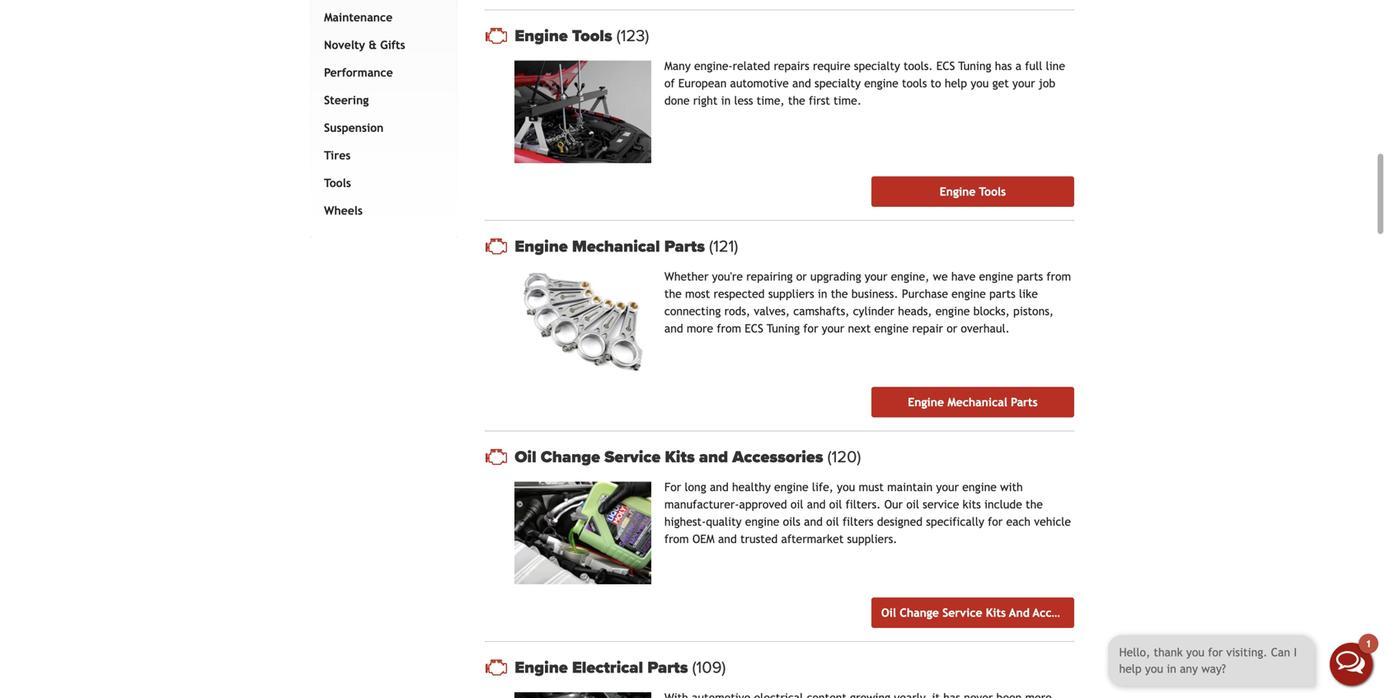 Task type: vqa. For each thing, say whether or not it's contained in the screenshot.
The Account
no



Task type: locate. For each thing, give the bounding box(es) containing it.
engine tools link
[[515, 26, 1075, 46], [872, 177, 1075, 207]]

1 vertical spatial in
[[818, 288, 828, 301]]

0 horizontal spatial or
[[797, 270, 807, 283]]

tools for the top engine tools link
[[572, 26, 613, 46]]

1 vertical spatial or
[[947, 322, 958, 335]]

engine
[[515, 26, 568, 46], [940, 185, 976, 198], [515, 237, 568, 257], [908, 396, 945, 409], [515, 658, 568, 678]]

1 horizontal spatial change
[[900, 607, 940, 620]]

the
[[789, 94, 806, 107], [665, 288, 682, 301], [831, 288, 848, 301], [1026, 498, 1043, 511]]

1 vertical spatial tuning
[[767, 322, 800, 335]]

whether
[[665, 270, 709, 283]]

1 vertical spatial parts
[[1011, 396, 1038, 409]]

parts up like
[[1017, 270, 1044, 283]]

time,
[[757, 94, 785, 107]]

0 vertical spatial you
[[971, 77, 989, 90]]

or up suppliers
[[797, 270, 807, 283]]

1 horizontal spatial kits
[[986, 607, 1007, 620]]

engine for engine electrical parts 'link' at the bottom of page
[[515, 658, 568, 678]]

0 horizontal spatial accessories
[[733, 448, 824, 467]]

or right repair
[[947, 322, 958, 335]]

for down camshafts,
[[804, 322, 819, 335]]

many
[[665, 59, 691, 73]]

service
[[923, 498, 960, 511]]

must
[[859, 481, 884, 494]]

tuning up help
[[959, 59, 992, 73]]

the left first
[[789, 94, 806, 107]]

less
[[735, 94, 754, 107]]

mechanical
[[572, 237, 660, 257], [948, 396, 1008, 409]]

kits inside oil change service kits and accessories link
[[986, 607, 1007, 620]]

1 horizontal spatial service
[[943, 607, 983, 620]]

1 vertical spatial oil change service kits and accessories
[[882, 607, 1095, 620]]

engine left tools
[[865, 77, 899, 90]]

engine electrical parts link
[[515, 658, 1075, 678]]

for long and healthy engine life, you must maintain your engine with manufacturer-approved oil and oil filters. our oil service kits include the highest-quality engine oils and oil filters designed specifically for each vehicle from oem and trusted aftermarket suppliers.
[[665, 481, 1072, 546]]

overhaul.
[[961, 322, 1010, 335]]

parts for top engine mechanical parts link
[[665, 237, 705, 257]]

you
[[971, 77, 989, 90], [837, 481, 856, 494]]

aftermarket
[[782, 533, 844, 546]]

0 vertical spatial tuning
[[959, 59, 992, 73]]

0 vertical spatial in
[[721, 94, 731, 107]]

0 vertical spatial engine mechanical parts
[[515, 237, 710, 257]]

0 horizontal spatial for
[[804, 322, 819, 335]]

a
[[1016, 59, 1022, 73]]

0 horizontal spatial parts
[[990, 288, 1016, 301]]

0 horizontal spatial oil
[[515, 448, 537, 467]]

engine mechanical parts up 'whether' on the top of page
[[515, 237, 710, 257]]

pistons,
[[1014, 305, 1054, 318]]

0 horizontal spatial in
[[721, 94, 731, 107]]

accessories for the topmost oil change service kits and accessories link
[[733, 448, 824, 467]]

include
[[985, 498, 1023, 511]]

engine inside many engine-related repairs require specialty tools. ecs tuning has a full line of european automotive and specialty engine tools to help you get your job done right in less time, the first time.
[[865, 77, 899, 90]]

repairs
[[774, 59, 810, 73]]

0 vertical spatial ecs
[[937, 59, 956, 73]]

most
[[685, 288, 711, 301]]

our
[[885, 498, 903, 511]]

0 vertical spatial parts
[[1017, 270, 1044, 283]]

you left get
[[971, 77, 989, 90]]

engine inside engine tools link
[[940, 185, 976, 198]]

1 horizontal spatial from
[[717, 322, 742, 335]]

1 horizontal spatial in
[[818, 288, 828, 301]]

2 horizontal spatial tools
[[980, 185, 1007, 198]]

1 horizontal spatial mechanical
[[948, 396, 1008, 409]]

0 horizontal spatial you
[[837, 481, 856, 494]]

1 horizontal spatial tuning
[[959, 59, 992, 73]]

0 vertical spatial oil
[[515, 448, 537, 467]]

0 horizontal spatial ecs
[[745, 322, 764, 335]]

engine for engine tools link to the bottom
[[940, 185, 976, 198]]

kits
[[963, 498, 982, 511]]

engine-
[[695, 59, 733, 73]]

oil for the bottom oil change service kits and accessories link
[[882, 607, 897, 620]]

your
[[1013, 77, 1036, 90], [865, 270, 888, 283], [822, 322, 845, 335], [937, 481, 959, 494]]

1 vertical spatial oil
[[882, 607, 897, 620]]

tuning down valves,
[[767, 322, 800, 335]]

1 horizontal spatial oil change service kits and accessories
[[882, 607, 1095, 620]]

time.
[[834, 94, 862, 107]]

1 vertical spatial kits
[[986, 607, 1007, 620]]

parts
[[665, 237, 705, 257], [1011, 396, 1038, 409], [648, 658, 688, 678]]

0 vertical spatial service
[[605, 448, 661, 467]]

engine mechanical parts link down overhaul.
[[872, 387, 1075, 418]]

in up camshafts,
[[818, 288, 828, 301]]

0 horizontal spatial engine mechanical parts
[[515, 237, 710, 257]]

parts up blocks, in the top of the page
[[990, 288, 1016, 301]]

1 vertical spatial ecs
[[745, 322, 764, 335]]

you right life, in the bottom right of the page
[[837, 481, 856, 494]]

1 horizontal spatial parts
[[1017, 270, 1044, 283]]

for down include
[[988, 516, 1003, 529]]

specialty left 'tools.'
[[854, 59, 901, 73]]

trusted
[[741, 533, 778, 546]]

camshafts,
[[794, 305, 850, 318]]

engine tools thumbnail image image
[[515, 61, 652, 163]]

novelty & gifts
[[324, 38, 405, 51]]

1 vertical spatial for
[[988, 516, 1003, 529]]

from down rods,
[[717, 322, 742, 335]]

1 vertical spatial engine tools
[[940, 185, 1007, 198]]

engine mechanical parts link
[[515, 237, 1075, 257], [872, 387, 1075, 418]]

connecting
[[665, 305, 721, 318]]

ecs inside many engine-related repairs require specialty tools. ecs tuning has a full line of european automotive and specialty engine tools to help you get your job done right in less time, the first time.
[[937, 59, 956, 73]]

engine mechanical parts down overhaul.
[[908, 396, 1038, 409]]

0 vertical spatial oil change service kits and accessories
[[515, 448, 828, 467]]

ecs
[[937, 59, 956, 73], [745, 322, 764, 335]]

1 horizontal spatial you
[[971, 77, 989, 90]]

oil change service kits and accessories
[[515, 448, 828, 467], [882, 607, 1095, 620]]

from
[[1047, 270, 1072, 283], [717, 322, 742, 335], [665, 533, 689, 546]]

1 horizontal spatial accessories
[[1033, 607, 1095, 620]]

for inside the for long and healthy engine life, you must maintain your engine with manufacturer-approved oil and oil filters. our oil service kits include the highest-quality engine oils and oil filters designed specifically for each vehicle from oem and trusted aftermarket suppliers.
[[988, 516, 1003, 529]]

european
[[679, 77, 727, 90]]

0 vertical spatial oil change service kits and accessories link
[[515, 448, 1075, 467]]

oil left filters
[[827, 516, 840, 529]]

in inside many engine-related repairs require specialty tools. ecs tuning has a full line of european automotive and specialty engine tools to help you get your job done right in less time, the first time.
[[721, 94, 731, 107]]

0 horizontal spatial oil change service kits and accessories
[[515, 448, 828, 467]]

tools
[[902, 77, 928, 90]]

1 vertical spatial accessories
[[1033, 607, 1095, 620]]

your down a
[[1013, 77, 1036, 90]]

you inside the for long and healthy engine life, you must maintain your engine with manufacturer-approved oil and oil filters. our oil service kits include the highest-quality engine oils and oil filters designed specifically for each vehicle from oem and trusted aftermarket suppliers.
[[837, 481, 856, 494]]

service
[[605, 448, 661, 467], [943, 607, 983, 620]]

0 horizontal spatial kits
[[665, 448, 695, 467]]

0 horizontal spatial change
[[541, 448, 601, 467]]

specialty down require
[[815, 77, 861, 90]]

1 horizontal spatial for
[[988, 516, 1003, 529]]

the inside many engine-related repairs require specialty tools. ecs tuning has a full line of european automotive and specialty engine tools to help you get your job done right in less time, the first time.
[[789, 94, 806, 107]]

engine down approved at the bottom of the page
[[746, 516, 780, 529]]

oil
[[515, 448, 537, 467], [882, 607, 897, 620]]

kits for the bottom oil change service kits and accessories link
[[986, 607, 1007, 620]]

1 vertical spatial mechanical
[[948, 396, 1008, 409]]

ecs down rods,
[[745, 322, 764, 335]]

1 horizontal spatial tools
[[572, 26, 613, 46]]

0 horizontal spatial service
[[605, 448, 661, 467]]

0 vertical spatial or
[[797, 270, 807, 283]]

engine down 'have'
[[952, 288, 986, 301]]

ecs up to
[[937, 59, 956, 73]]

0 horizontal spatial mechanical
[[572, 237, 660, 257]]

performance
[[324, 66, 393, 79]]

many engine-related repairs require specialty tools. ecs tuning has a full line of european automotive and specialty engine tools to help you get your job done right in less time, the first time.
[[665, 59, 1066, 107]]

oil down maintain
[[907, 498, 920, 511]]

1 horizontal spatial engine tools
[[940, 185, 1007, 198]]

upgrading
[[811, 270, 862, 283]]

kits
[[665, 448, 695, 467], [986, 607, 1007, 620]]

0 vertical spatial parts
[[665, 237, 705, 257]]

your up service
[[937, 481, 959, 494]]

from down the highest-
[[665, 533, 689, 546]]

1 vertical spatial service
[[943, 607, 983, 620]]

the up each
[[1026, 498, 1043, 511]]

1 horizontal spatial ecs
[[937, 59, 956, 73]]

tools
[[572, 26, 613, 46], [324, 176, 351, 190], [980, 185, 1007, 198]]

accessories
[[733, 448, 824, 467], [1033, 607, 1095, 620]]

2 vertical spatial from
[[665, 533, 689, 546]]

1 vertical spatial you
[[837, 481, 856, 494]]

1 horizontal spatial engine mechanical parts
[[908, 396, 1038, 409]]

0 horizontal spatial tuning
[[767, 322, 800, 335]]

gifts
[[380, 38, 405, 51]]

change for the topmost oil change service kits and accessories link
[[541, 448, 601, 467]]

accessories for the bottom oil change service kits and accessories link
[[1033, 607, 1095, 620]]

designed
[[878, 516, 923, 529]]

more
[[687, 322, 714, 335]]

0 vertical spatial engine mechanical parts link
[[515, 237, 1075, 257]]

1 horizontal spatial or
[[947, 322, 958, 335]]

suspension link
[[321, 114, 441, 142]]

0 vertical spatial change
[[541, 448, 601, 467]]

tuning
[[959, 59, 992, 73], [767, 322, 800, 335]]

0 vertical spatial mechanical
[[572, 237, 660, 257]]

0 vertical spatial engine tools link
[[515, 26, 1075, 46]]

of
[[665, 77, 675, 90]]

related
[[733, 59, 771, 73]]

change for the bottom oil change service kits and accessories link
[[900, 607, 940, 620]]

quality
[[706, 516, 742, 529]]

the down upgrading
[[831, 288, 848, 301]]

engine tools
[[515, 26, 617, 46], [940, 185, 1007, 198]]

engine left life, in the bottom right of the page
[[775, 481, 809, 494]]

filters
[[843, 516, 874, 529]]

2 horizontal spatial from
[[1047, 270, 1072, 283]]

&
[[369, 38, 377, 51]]

line
[[1046, 59, 1066, 73]]

repairing
[[747, 270, 793, 283]]

0 vertical spatial engine tools
[[515, 26, 617, 46]]

oil change service kits and accessories thumbnail image image
[[515, 482, 652, 585]]

change
[[541, 448, 601, 467], [900, 607, 940, 620]]

1 horizontal spatial oil
[[882, 607, 897, 620]]

2 vertical spatial parts
[[648, 658, 688, 678]]

engine up kits
[[963, 481, 997, 494]]

whether you're repairing or upgrading your engine, we have engine parts from the most respected suppliers in the business. purchase engine parts like connecting rods, valves, camshafts, cylinder heads, engine blocks, pistons, and more from ecs tuning for your next engine repair or overhaul.
[[665, 270, 1072, 335]]

mechanical for top engine mechanical parts link
[[572, 237, 660, 257]]

in left less
[[721, 94, 731, 107]]

0 vertical spatial for
[[804, 322, 819, 335]]

0 vertical spatial from
[[1047, 270, 1072, 283]]

for
[[804, 322, 819, 335], [988, 516, 1003, 529]]

next
[[848, 322, 871, 335]]

0 vertical spatial accessories
[[733, 448, 824, 467]]

0 horizontal spatial engine tools
[[515, 26, 617, 46]]

0 vertical spatial kits
[[665, 448, 695, 467]]

or
[[797, 270, 807, 283], [947, 322, 958, 335]]

1 vertical spatial change
[[900, 607, 940, 620]]

filters.
[[846, 498, 881, 511]]

engine up repair
[[936, 305, 970, 318]]

0 horizontal spatial from
[[665, 533, 689, 546]]

tires
[[324, 149, 351, 162]]

and inside "whether you're repairing or upgrading your engine, we have engine parts from the most respected suppliers in the business. purchase engine parts like connecting rods, valves, camshafts, cylinder heads, engine blocks, pistons, and more from ecs tuning for your next engine repair or overhaul."
[[665, 322, 684, 335]]

have
[[952, 270, 976, 283]]

from up pistons,
[[1047, 270, 1072, 283]]

engine mechanical parts link up repairing
[[515, 237, 1075, 257]]



Task type: describe. For each thing, give the bounding box(es) containing it.
tuning inside many engine-related repairs require specialty tools. ecs tuning has a full line of european automotive and specialty engine tools to help you get your job done right in less time, the first time.
[[959, 59, 992, 73]]

wheels link
[[321, 197, 441, 225]]

suspension
[[324, 121, 384, 134]]

has
[[996, 59, 1013, 73]]

tools for engine tools link to the bottom
[[980, 185, 1007, 198]]

respected
[[714, 288, 765, 301]]

oil down life, in the bottom right of the page
[[830, 498, 843, 511]]

1 vertical spatial from
[[717, 322, 742, 335]]

for inside "whether you're repairing or upgrading your engine, we have engine parts from the most respected suppliers in the business. purchase engine parts like connecting rods, valves, camshafts, cylinder heads, engine blocks, pistons, and more from ecs tuning for your next engine repair or overhaul."
[[804, 322, 819, 335]]

oil change service kits and accessories for the topmost oil change service kits and accessories link
[[515, 448, 828, 467]]

and inside many engine-related repairs require specialty tools. ecs tuning has a full line of european automotive and specialty engine tools to help you get your job done right in less time, the first time.
[[793, 77, 812, 90]]

your up business.
[[865, 270, 888, 283]]

from inside the for long and healthy engine life, you must maintain your engine with manufacturer-approved oil and oil filters. our oil service kits include the highest-quality engine oils and oil filters designed specifically for each vehicle from oem and trusted aftermarket suppliers.
[[665, 533, 689, 546]]

in inside "whether you're repairing or upgrading your engine, we have engine parts from the most respected suppliers in the business. purchase engine parts like connecting rods, valves, camshafts, cylinder heads, engine blocks, pistons, and more from ecs tuning for your next engine repair or overhaul."
[[818, 288, 828, 301]]

blocks,
[[974, 305, 1010, 318]]

tires link
[[321, 142, 441, 169]]

engine tools for engine tools link to the bottom
[[940, 185, 1007, 198]]

parts for engine electrical parts 'link' at the bottom of page
[[648, 658, 688, 678]]

oils
[[783, 516, 801, 529]]

engine down the cylinder
[[875, 322, 909, 335]]

engine right 'have'
[[980, 270, 1014, 283]]

specifically
[[927, 516, 985, 529]]

first
[[809, 94, 831, 107]]

electrical
[[572, 658, 644, 678]]

1 vertical spatial engine mechanical parts link
[[872, 387, 1075, 418]]

healthy
[[733, 481, 771, 494]]

full
[[1026, 59, 1043, 73]]

the inside the for long and healthy engine life, you must maintain your engine with manufacturer-approved oil and oil filters. our oil service kits include the highest-quality engine oils and oil filters designed specifically for each vehicle from oem and trusted aftermarket suppliers.
[[1026, 498, 1043, 511]]

wheels
[[324, 204, 363, 217]]

repair
[[913, 322, 944, 335]]

engine tools for the top engine tools link
[[515, 26, 617, 46]]

1 vertical spatial specialty
[[815, 77, 861, 90]]

each
[[1007, 516, 1031, 529]]

0 vertical spatial specialty
[[854, 59, 901, 73]]

done
[[665, 94, 690, 107]]

with
[[1001, 481, 1023, 494]]

novelty
[[324, 38, 365, 51]]

1 vertical spatial engine tools link
[[872, 177, 1075, 207]]

cylinder
[[853, 305, 895, 318]]

performance link
[[321, 59, 441, 86]]

steering
[[324, 93, 369, 107]]

tools.
[[904, 59, 933, 73]]

we
[[933, 270, 948, 283]]

valves,
[[754, 305, 790, 318]]

purchase
[[902, 288, 949, 301]]

maintenance
[[324, 11, 393, 24]]

maintenance link
[[321, 4, 441, 31]]

your inside many engine-related repairs require specialty tools. ecs tuning has a full line of european automotive and specialty engine tools to help you get your job done right in less time, the first time.
[[1013, 77, 1036, 90]]

engine,
[[891, 270, 930, 283]]

like
[[1020, 288, 1038, 301]]

1 vertical spatial parts
[[990, 288, 1016, 301]]

engine electrical parts
[[515, 658, 693, 678]]

ecs inside "whether you're repairing or upgrading your engine, we have engine parts from the most respected suppliers in the business. purchase engine parts like connecting rods, valves, camshafts, cylinder heads, engine blocks, pistons, and more from ecs tuning for your next engine repair or overhaul."
[[745, 322, 764, 335]]

steering link
[[321, 86, 441, 114]]

right
[[694, 94, 718, 107]]

heads,
[[899, 305, 933, 318]]

you inside many engine-related repairs require specialty tools. ecs tuning has a full line of european automotive and specialty engine tools to help you get your job done right in less time, the first time.
[[971, 77, 989, 90]]

tools link
[[321, 169, 441, 197]]

life,
[[812, 481, 834, 494]]

manufacturer-
[[665, 498, 740, 511]]

1 vertical spatial engine mechanical parts
[[908, 396, 1038, 409]]

novelty & gifts link
[[321, 31, 441, 59]]

automotive
[[731, 77, 789, 90]]

parts for bottommost engine mechanical parts link
[[1011, 396, 1038, 409]]

oem
[[693, 533, 715, 546]]

engine electrical parts thumbnail image image
[[515, 693, 652, 699]]

suppliers
[[769, 288, 815, 301]]

help
[[945, 77, 968, 90]]

kits for the topmost oil change service kits and accessories link
[[665, 448, 695, 467]]

business.
[[852, 288, 899, 301]]

job
[[1039, 77, 1056, 90]]

engine mechanical parts thumbnail image image
[[515, 271, 652, 374]]

suppliers.
[[848, 533, 898, 546]]

require
[[813, 59, 851, 73]]

vehicle
[[1035, 516, 1072, 529]]

oil for the topmost oil change service kits and accessories link
[[515, 448, 537, 467]]

oil change service kits and accessories for the bottom oil change service kits and accessories link
[[882, 607, 1095, 620]]

long
[[685, 481, 707, 494]]

mechanical for bottommost engine mechanical parts link
[[948, 396, 1008, 409]]

oil up oils
[[791, 498, 804, 511]]

maintain
[[888, 481, 933, 494]]

rods,
[[725, 305, 751, 318]]

0 horizontal spatial tools
[[324, 176, 351, 190]]

the down 'whether' on the top of page
[[665, 288, 682, 301]]

highest-
[[665, 516, 706, 529]]

your down camshafts,
[[822, 322, 845, 335]]

for
[[665, 481, 682, 494]]

get
[[993, 77, 1010, 90]]

to
[[931, 77, 942, 90]]

approved
[[740, 498, 788, 511]]

1 vertical spatial oil change service kits and accessories link
[[872, 598, 1095, 629]]

you're
[[712, 270, 743, 283]]

your inside the for long and healthy engine life, you must maintain your engine with manufacturer-approved oil and oil filters. our oil service kits include the highest-quality engine oils and oil filters designed specifically for each vehicle from oem and trusted aftermarket suppliers.
[[937, 481, 959, 494]]

tuning inside "whether you're repairing or upgrading your engine, we have engine parts from the most respected suppliers in the business. purchase engine parts like connecting rods, valves, camshafts, cylinder heads, engine blocks, pistons, and more from ecs tuning for your next engine repair or overhaul."
[[767, 322, 800, 335]]

engine for the top engine tools link
[[515, 26, 568, 46]]



